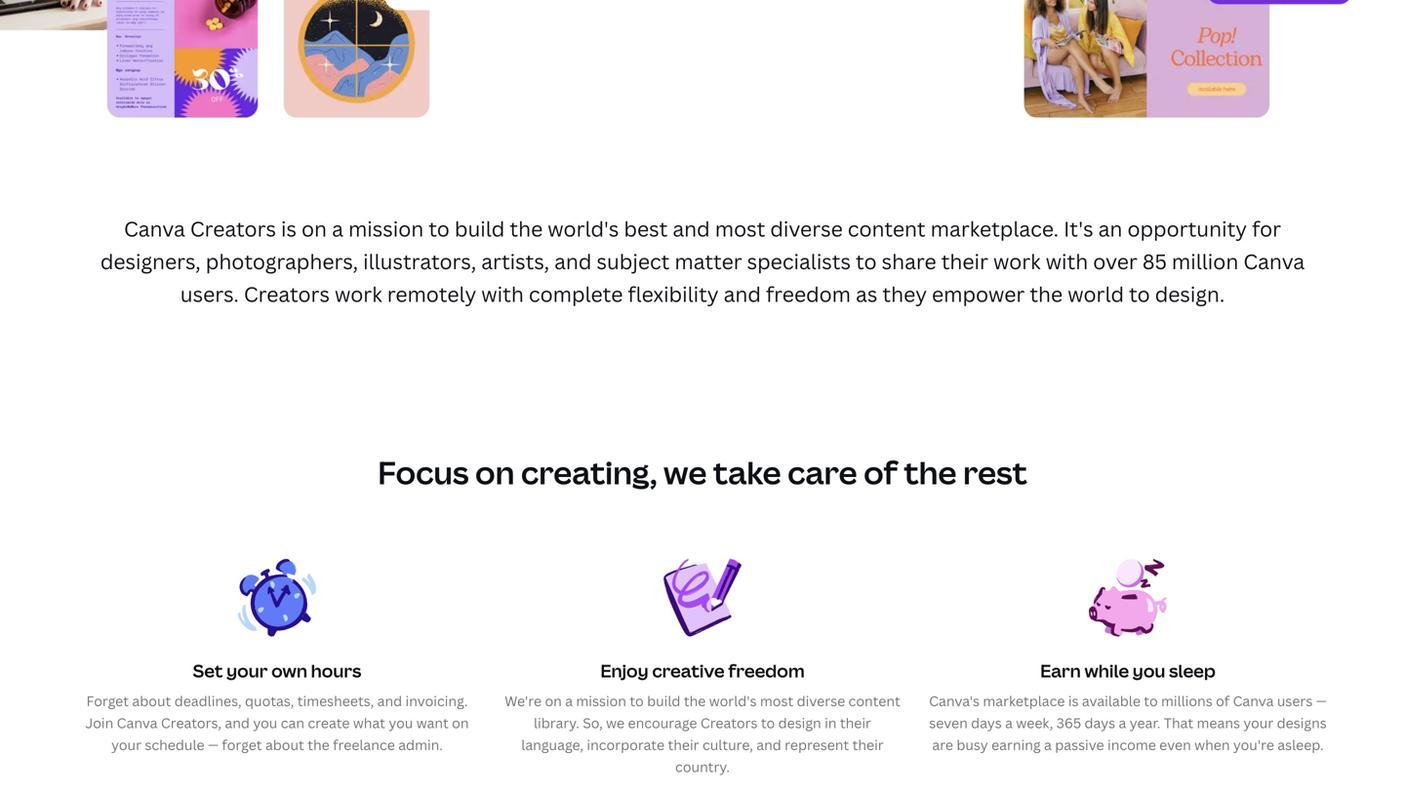 Task type: describe. For each thing, give the bounding box(es) containing it.
and up the forget
[[225, 714, 250, 733]]

canva creators is on a mission to build the world's best and most diverse content marketplace. it's an opportunity for designers, photographers, illustrators, artists, and subject matter specialists to share their work with over 85 million canva users. creators work remotely with complete flexibility and freedom as they empower the world to design.
[[100, 215, 1305, 308]]

marketplace
[[983, 692, 1065, 711]]

week,
[[1016, 714, 1054, 733]]

to up illustrators,
[[429, 215, 450, 243]]

empower
[[932, 280, 1025, 308]]

earn
[[1041, 659, 1081, 683]]

million
[[1172, 248, 1239, 275]]

the left rest
[[904, 451, 957, 494]]

0 horizontal spatial with
[[481, 280, 524, 308]]

and inside enjoy creative freedom we're on a mission to build the world's most diverse content library. so, we encourage creators to design in their language, incorporate their culture, and represent their country.
[[757, 736, 782, 754]]

flexibility
[[628, 280, 719, 308]]

their up country.
[[668, 736, 699, 754]]

complete
[[529, 280, 623, 308]]

we're
[[505, 692, 542, 711]]

a left year.
[[1119, 714, 1127, 733]]

0 vertical spatial work
[[994, 248, 1041, 275]]

a up earning
[[1006, 714, 1013, 733]]

illustrators,
[[363, 248, 476, 275]]

creating,
[[521, 451, 657, 494]]

can
[[281, 714, 305, 733]]

that
[[1164, 714, 1194, 733]]

an
[[1099, 215, 1123, 243]]

freedom inside canva creators is on a mission to build the world's best and most diverse content marketplace. it's an opportunity for designers, photographers, illustrators, artists, and subject matter specialists to share their work with over 85 million canva users. creators work remotely with complete flexibility and freedom as they empower the world to design.
[[766, 280, 851, 308]]

deadlines,
[[174, 692, 242, 711]]

1 horizontal spatial you
[[389, 714, 413, 733]]

are
[[932, 736, 954, 754]]

and up the what
[[377, 692, 402, 711]]

earn while you sleep canva's marketplace is available to millions of canva users — seven days a week, 365 days a year. that means your designs are busy earning a passive income even when you're asleep.
[[929, 659, 1327, 754]]

a down the week,
[[1044, 736, 1052, 754]]

creators inside enjoy creative freedom we're on a mission to build the world's most diverse content library. so, we encourage creators to design in their language, incorporate their culture, and represent their country.
[[701, 714, 758, 733]]

85
[[1143, 248, 1167, 275]]

culture,
[[703, 736, 753, 754]]

most inside enjoy creative freedom we're on a mission to build the world's most diverse content library. so, we encourage creators to design in their language, incorporate their culture, and represent their country.
[[760, 692, 794, 711]]

design.
[[1155, 280, 1225, 308]]

forget
[[222, 736, 262, 754]]

0 horizontal spatial you
[[253, 714, 277, 733]]

available
[[1082, 692, 1141, 711]]

we inside enjoy creative freedom we're on a mission to build the world's most diverse content library. so, we encourage creators to design in their language, incorporate their culture, and represent their country.
[[606, 714, 625, 733]]

share
[[882, 248, 937, 275]]

their inside canva creators is on a mission to build the world's best and most diverse content marketplace. it's an opportunity for designers, photographers, illustrators, artists, and subject matter specialists to share their work with over 85 million canva users. creators work remotely with complete flexibility and freedom as they empower the world to design.
[[942, 248, 989, 275]]

mission inside enjoy creative freedom we're on a mission to build the world's most diverse content library. so, we encourage creators to design in their language, incorporate their culture, and represent their country.
[[576, 692, 627, 711]]

join
[[85, 714, 113, 733]]

to down enjoy
[[630, 692, 644, 711]]

0 horizontal spatial work
[[335, 280, 382, 308]]

subject
[[597, 248, 670, 275]]

care
[[788, 451, 858, 494]]

0 vertical spatial with
[[1046, 248, 1089, 275]]

create
[[308, 714, 350, 733]]

timesheets,
[[297, 692, 374, 711]]

canva inside the set your own hours forget about deadlines, quotas, timesheets, and invoicing. join canva creators, and you can create what you want on your schedule — forget about the freelance admin.
[[117, 714, 158, 733]]

incorporate
[[587, 736, 665, 754]]

their right represent
[[853, 736, 884, 754]]

millions
[[1162, 692, 1213, 711]]

rest
[[963, 451, 1028, 494]]

set
[[193, 659, 223, 683]]

a inside canva creators is on a mission to build the world's best and most diverse content marketplace. it's an opportunity for designers, photographers, illustrators, artists, and subject matter specialists to share their work with over 85 million canva users. creators work remotely with complete flexibility and freedom as they empower the world to design.
[[332, 215, 343, 243]]

artists,
[[481, 248, 550, 275]]

your inside earn while you sleep canva's marketplace is available to millions of canva users — seven days a week, 365 days a year. that means your designs are busy earning a passive income even when you're asleep.
[[1244, 714, 1274, 733]]

passive
[[1055, 736, 1105, 754]]

own
[[271, 659, 307, 683]]

0 horizontal spatial about
[[132, 692, 171, 711]]

build inside enjoy creative freedom we're on a mission to build the world's most diverse content library. so, we encourage creators to design in their language, incorporate their culture, and represent their country.
[[647, 692, 681, 711]]

2 days from the left
[[1085, 714, 1116, 733]]

remotely
[[387, 280, 477, 308]]

you're
[[1234, 736, 1275, 754]]

earning
[[992, 736, 1041, 754]]

most inside canva creators is on a mission to build the world's best and most diverse content marketplace. it's an opportunity for designers, photographers, illustrators, artists, and subject matter specialists to share their work with over 85 million canva users. creators work remotely with complete flexibility and freedom as they empower the world to design.
[[715, 215, 766, 243]]

content inside canva creators is on a mission to build the world's best and most diverse content marketplace. it's an opportunity for designers, photographers, illustrators, artists, and subject matter specialists to share their work with over 85 million canva users. creators work remotely with complete flexibility and freedom as they empower the world to design.
[[848, 215, 926, 243]]

of inside earn while you sleep canva's marketplace is available to millions of canva users — seven days a week, 365 days a year. that means your designs are busy earning a passive income even when you're asleep.
[[1216, 692, 1230, 711]]

specialists
[[747, 248, 851, 275]]

forget
[[86, 692, 129, 711]]

photographers,
[[206, 248, 358, 275]]

creators,
[[161, 714, 222, 733]]

diverse inside enjoy creative freedom we're on a mission to build the world's most diverse content library. so, we encourage creators to design in their language, incorporate their culture, and represent their country.
[[797, 692, 845, 711]]

invoicing.
[[406, 692, 468, 711]]

content inside enjoy creative freedom we're on a mission to build the world's most diverse content library. so, we encourage creators to design in their language, incorporate their culture, and represent their country.
[[849, 692, 901, 711]]

country.
[[675, 758, 730, 776]]

you inside earn while you sleep canva's marketplace is available to millions of canva users — seven days a week, 365 days a year. that means your designs are busy earning a passive income even when you're asleep.
[[1133, 659, 1166, 683]]

it's
[[1064, 215, 1094, 243]]

enjoy creative freedom we're on a mission to build the world's most diverse content library. so, we encourage creators to design in their language, incorporate their culture, and represent their country.
[[505, 659, 901, 776]]

and down the matter
[[724, 280, 761, 308]]

canva inside earn while you sleep canva's marketplace is available to millions of canva users — seven days a week, 365 days a year. that means your designs are busy earning a passive income even when you're asleep.
[[1233, 692, 1274, 711]]

is inside canva creators is on a mission to build the world's best and most diverse content marketplace. it's an opportunity for designers, photographers, illustrators, artists, and subject matter specialists to share their work with over 85 million canva users. creators work remotely with complete flexibility and freedom as they empower the world to design.
[[281, 215, 297, 243]]

means
[[1197, 714, 1241, 733]]

marketplace.
[[931, 215, 1059, 243]]

income
[[1108, 736, 1156, 754]]

0 vertical spatial creators
[[190, 215, 276, 243]]

and up complete
[[555, 248, 592, 275]]

best
[[624, 215, 668, 243]]

while
[[1085, 659, 1129, 683]]

opportunity
[[1128, 215, 1247, 243]]

designers,
[[100, 248, 201, 275]]

matter
[[675, 248, 742, 275]]

the left world
[[1030, 280, 1063, 308]]

sleep
[[1169, 659, 1216, 683]]



Task type: locate. For each thing, give the bounding box(es) containing it.
0 vertical spatial mission
[[348, 215, 424, 243]]

0 vertical spatial of
[[864, 451, 898, 494]]

1 horizontal spatial build
[[647, 692, 681, 711]]

you
[[1133, 659, 1166, 683], [253, 714, 277, 733], [389, 714, 413, 733]]

on inside canva creators is on a mission to build the world's best and most diverse content marketplace. it's an opportunity for designers, photographers, illustrators, artists, and subject matter specialists to share their work with over 85 million canva users. creators work remotely with complete flexibility and freedom as they empower the world to design.
[[302, 215, 327, 243]]

0 vertical spatial most
[[715, 215, 766, 243]]

and
[[673, 215, 710, 243], [555, 248, 592, 275], [724, 280, 761, 308], [377, 692, 402, 711], [225, 714, 250, 733], [757, 736, 782, 754]]

and down design
[[757, 736, 782, 754]]

diverse up in
[[797, 692, 845, 711]]

1 vertical spatial world's
[[709, 692, 757, 711]]

design
[[779, 714, 822, 733]]

year.
[[1130, 714, 1161, 733]]

0 horizontal spatial build
[[455, 215, 505, 243]]

what
[[353, 714, 386, 733]]

we right so,
[[606, 714, 625, 733]]

0 vertical spatial diverse
[[770, 215, 843, 243]]

focus on creating, we take care of the rest
[[378, 451, 1028, 494]]

to down "85"
[[1129, 280, 1150, 308]]

days down available
[[1085, 714, 1116, 733]]

on up library.
[[545, 692, 562, 711]]

canva's
[[929, 692, 980, 711]]

1 horizontal spatial is
[[1069, 692, 1079, 711]]

schedule
[[145, 736, 205, 754]]

most up the matter
[[715, 215, 766, 243]]

1 vertical spatial freedom
[[728, 659, 805, 683]]

their right in
[[840, 714, 872, 733]]

to inside earn while you sleep canva's marketplace is available to millions of canva users — seven days a week, 365 days a year. that means your designs are busy earning a passive income even when you're asleep.
[[1144, 692, 1158, 711]]

for
[[1252, 215, 1282, 243]]

hours
[[311, 659, 361, 683]]

1 vertical spatial your
[[1244, 714, 1274, 733]]

freedom inside enjoy creative freedom we're on a mission to build the world's most diverse content library. so, we encourage creators to design in their language, incorporate their culture, and represent their country.
[[728, 659, 805, 683]]

on up photographers,
[[302, 215, 327, 243]]

you down quotas,
[[253, 714, 277, 733]]

world's up the 'culture,'
[[709, 692, 757, 711]]

creators up photographers,
[[190, 215, 276, 243]]

freedom
[[766, 280, 851, 308], [728, 659, 805, 683]]

freelance
[[333, 736, 395, 754]]

as
[[856, 280, 878, 308]]

on right want on the bottom of the page
[[452, 714, 469, 733]]

your up you're on the right bottom of page
[[1244, 714, 1274, 733]]

you right the while
[[1133, 659, 1166, 683]]

1 vertical spatial creators
[[244, 280, 330, 308]]

world
[[1068, 280, 1124, 308]]

creators up the 'culture,'
[[701, 714, 758, 733]]

library.
[[534, 714, 580, 733]]

—
[[1316, 692, 1327, 711], [208, 736, 219, 754]]

— inside the set your own hours forget about deadlines, quotas, timesheets, and invoicing. join canva creators, and you can create what you want on your schedule — forget about the freelance admin.
[[208, 736, 219, 754]]

their up empower
[[942, 248, 989, 275]]

0 horizontal spatial your
[[111, 736, 142, 754]]

on right focus
[[475, 451, 515, 494]]

most up design
[[760, 692, 794, 711]]

0 vertical spatial freedom
[[766, 280, 851, 308]]

0 vertical spatial about
[[132, 692, 171, 711]]

— left the forget
[[208, 736, 219, 754]]

mission
[[348, 215, 424, 243], [576, 692, 627, 711]]

0 vertical spatial build
[[455, 215, 505, 243]]

world's inside canva creators is on a mission to build the world's best and most diverse content marketplace. it's an opportunity for designers, photographers, illustrators, artists, and subject matter specialists to share their work with over 85 million canva users. creators work remotely with complete flexibility and freedom as they empower the world to design.
[[548, 215, 619, 243]]

freedom down specialists
[[766, 280, 851, 308]]

0 horizontal spatial —
[[208, 736, 219, 754]]

2 vertical spatial your
[[111, 736, 142, 754]]

of right care
[[864, 451, 898, 494]]

0 horizontal spatial days
[[971, 714, 1002, 733]]

world's inside enjoy creative freedom we're on a mission to build the world's most diverse content library. so, we encourage creators to design in their language, incorporate their culture, and represent their country.
[[709, 692, 757, 711]]

0 vertical spatial —
[[1316, 692, 1327, 711]]

1 vertical spatial content
[[849, 692, 901, 711]]

to up year.
[[1144, 692, 1158, 711]]

a up library.
[[565, 692, 573, 711]]

2 horizontal spatial you
[[1133, 659, 1166, 683]]

is inside earn while you sleep canva's marketplace is available to millions of canva users — seven days a week, 365 days a year. that means your designs are busy earning a passive income even when you're asleep.
[[1069, 692, 1079, 711]]

1 horizontal spatial of
[[1216, 692, 1230, 711]]

is up photographers,
[[281, 215, 297, 243]]

build
[[455, 215, 505, 243], [647, 692, 681, 711]]

canva down forget
[[117, 714, 158, 733]]

canva
[[124, 215, 185, 243], [1244, 248, 1305, 275], [1233, 692, 1274, 711], [117, 714, 158, 733]]

with down it's
[[1046, 248, 1089, 275]]

the up artists,
[[510, 215, 543, 243]]

over
[[1093, 248, 1138, 275]]

the inside the set your own hours forget about deadlines, quotas, timesheets, and invoicing. join canva creators, and you can create what you want on your schedule — forget about the freelance admin.
[[308, 736, 330, 754]]

0 horizontal spatial is
[[281, 215, 297, 243]]

world's up subject
[[548, 215, 619, 243]]

is
[[281, 215, 297, 243], [1069, 692, 1079, 711]]

mission inside canva creators is on a mission to build the world's best and most diverse content marketplace. it's an opportunity for designers, photographers, illustrators, artists, and subject matter specialists to share their work with over 85 million canva users. creators work remotely with complete flexibility and freedom as they empower the world to design.
[[348, 215, 424, 243]]

creators
[[190, 215, 276, 243], [244, 280, 330, 308], [701, 714, 758, 733]]

mission up illustrators,
[[348, 215, 424, 243]]

creative
[[652, 659, 725, 683]]

the
[[510, 215, 543, 243], [1030, 280, 1063, 308], [904, 451, 957, 494], [684, 692, 706, 711], [308, 736, 330, 754]]

the down create
[[308, 736, 330, 754]]

1 days from the left
[[971, 714, 1002, 733]]

0 vertical spatial your
[[227, 659, 268, 683]]

world's
[[548, 215, 619, 243], [709, 692, 757, 711]]

canva up means
[[1233, 692, 1274, 711]]

to left design
[[761, 714, 775, 733]]

creators down photographers,
[[244, 280, 330, 308]]

canva down for
[[1244, 248, 1305, 275]]

quotas,
[[245, 692, 294, 711]]

so,
[[583, 714, 603, 733]]

diverse inside canva creators is on a mission to build the world's best and most diverse content marketplace. it's an opportunity for designers, photographers, illustrators, artists, and subject matter specialists to share their work with over 85 million canva users. creators work remotely with complete flexibility and freedom as they empower the world to design.
[[770, 215, 843, 243]]

we left take
[[664, 451, 707, 494]]

of up means
[[1216, 692, 1230, 711]]

represent
[[785, 736, 849, 754]]

they
[[883, 280, 927, 308]]

encourage
[[628, 714, 697, 733]]

to
[[429, 215, 450, 243], [856, 248, 877, 275], [1129, 280, 1150, 308], [630, 692, 644, 711], [1144, 692, 1158, 711], [761, 714, 775, 733]]

their
[[942, 248, 989, 275], [840, 714, 872, 733], [668, 736, 699, 754], [853, 736, 884, 754]]

your down join
[[111, 736, 142, 754]]

users.
[[180, 280, 239, 308]]

content up share at the right top
[[848, 215, 926, 243]]

1 horizontal spatial we
[[664, 451, 707, 494]]

diverse up specialists
[[770, 215, 843, 243]]

0 horizontal spatial mission
[[348, 215, 424, 243]]

2 vertical spatial creators
[[701, 714, 758, 733]]

build up artists,
[[455, 215, 505, 243]]

with
[[1046, 248, 1089, 275], [481, 280, 524, 308]]

you up admin. in the bottom left of the page
[[389, 714, 413, 733]]

1 vertical spatial we
[[606, 714, 625, 733]]

admin.
[[398, 736, 443, 754]]

1 vertical spatial work
[[335, 280, 382, 308]]

about
[[132, 692, 171, 711], [265, 736, 304, 754]]

about down can
[[265, 736, 304, 754]]

about right forget
[[132, 692, 171, 711]]

the down creative
[[684, 692, 706, 711]]

your up quotas,
[[227, 659, 268, 683]]

take
[[713, 451, 781, 494]]

set your own hours forget about deadlines, quotas, timesheets, and invoicing. join canva creators, and you can create what you want on your schedule — forget about the freelance admin.
[[85, 659, 469, 754]]

a up photographers,
[[332, 215, 343, 243]]

1 vertical spatial about
[[265, 736, 304, 754]]

1 vertical spatial —
[[208, 736, 219, 754]]

your
[[227, 659, 268, 683], [1244, 714, 1274, 733], [111, 736, 142, 754]]

work down illustrators,
[[335, 280, 382, 308]]

365
[[1057, 714, 1082, 733]]

1 horizontal spatial mission
[[576, 692, 627, 711]]

1 horizontal spatial with
[[1046, 248, 1089, 275]]

1 vertical spatial mission
[[576, 692, 627, 711]]

0 horizontal spatial of
[[864, 451, 898, 494]]

1 vertical spatial most
[[760, 692, 794, 711]]

build inside canva creators is on a mission to build the world's best and most diverse content marketplace. it's an opportunity for designers, photographers, illustrators, artists, and subject matter specialists to share their work with over 85 million canva users. creators work remotely with complete flexibility and freedom as they empower the world to design.
[[455, 215, 505, 243]]

most
[[715, 215, 766, 243], [760, 692, 794, 711]]

seven
[[929, 714, 968, 733]]

asleep.
[[1278, 736, 1324, 754]]

the inside enjoy creative freedom we're on a mission to build the world's most diverse content library. so, we encourage creators to design in their language, incorporate their culture, and represent their country.
[[684, 692, 706, 711]]

with down artists,
[[481, 280, 524, 308]]

a inside enjoy creative freedom we're on a mission to build the world's most diverse content library. so, we encourage creators to design in their language, incorporate their culture, and represent their country.
[[565, 692, 573, 711]]

days up busy in the right of the page
[[971, 714, 1002, 733]]

on inside enjoy creative freedom we're on a mission to build the world's most diverse content library. so, we encourage creators to design in their language, incorporate their culture, and represent their country.
[[545, 692, 562, 711]]

build up encourage
[[647, 692, 681, 711]]

1 horizontal spatial world's
[[709, 692, 757, 711]]

0 vertical spatial we
[[664, 451, 707, 494]]

is up 365
[[1069, 692, 1079, 711]]

2 horizontal spatial your
[[1244, 714, 1274, 733]]

enjoy
[[601, 659, 649, 683]]

1 vertical spatial with
[[481, 280, 524, 308]]

1 horizontal spatial your
[[227, 659, 268, 683]]

0 horizontal spatial world's
[[548, 215, 619, 243]]

in
[[825, 714, 837, 733]]

1 vertical spatial build
[[647, 692, 681, 711]]

1 horizontal spatial about
[[265, 736, 304, 754]]

a
[[332, 215, 343, 243], [565, 692, 573, 711], [1006, 714, 1013, 733], [1119, 714, 1127, 733], [1044, 736, 1052, 754]]

— right users
[[1316, 692, 1327, 711]]

1 horizontal spatial —
[[1316, 692, 1327, 711]]

— inside earn while you sleep canva's marketplace is available to millions of canva users — seven days a week, 365 days a year. that means your designs are busy earning a passive income even when you're asleep.
[[1316, 692, 1327, 711]]

0 vertical spatial content
[[848, 215, 926, 243]]

focus
[[378, 451, 469, 494]]

1 vertical spatial is
[[1069, 692, 1079, 711]]

work down marketplace.
[[994, 248, 1041, 275]]

1 horizontal spatial work
[[994, 248, 1041, 275]]

1 vertical spatial diverse
[[797, 692, 845, 711]]

work
[[994, 248, 1041, 275], [335, 280, 382, 308]]

0 vertical spatial world's
[[548, 215, 619, 243]]

on
[[302, 215, 327, 243], [475, 451, 515, 494], [545, 692, 562, 711], [452, 714, 469, 733]]

even
[[1160, 736, 1192, 754]]

days
[[971, 714, 1002, 733], [1085, 714, 1116, 733]]

users
[[1277, 692, 1313, 711]]

and up the matter
[[673, 215, 710, 243]]

on inside the set your own hours forget about deadlines, quotas, timesheets, and invoicing. join canva creators, and you can create what you want on your schedule — forget about the freelance admin.
[[452, 714, 469, 733]]

busy
[[957, 736, 988, 754]]

content up represent
[[849, 692, 901, 711]]

designs
[[1277, 714, 1327, 733]]

to up as
[[856, 248, 877, 275]]

freedom up design
[[728, 659, 805, 683]]

when
[[1195, 736, 1230, 754]]

canva up designers,
[[124, 215, 185, 243]]

1 vertical spatial of
[[1216, 692, 1230, 711]]

1 horizontal spatial days
[[1085, 714, 1116, 733]]

language,
[[522, 736, 584, 754]]

0 horizontal spatial we
[[606, 714, 625, 733]]

mission up so,
[[576, 692, 627, 711]]

want
[[417, 714, 449, 733]]

we
[[664, 451, 707, 494], [606, 714, 625, 733]]

0 vertical spatial is
[[281, 215, 297, 243]]



Task type: vqa. For each thing, say whether or not it's contained in the screenshot.
content within the Canva Creators is on a mission to build the world's best and most diverse content marketplace. It's an opportunity for designers, photographers, illustrators, artists, and subject matter specialists to share their work with over 85 million Canva users. Creators work remotely with complete flexibility and freedom as they empower the world to design.
yes



